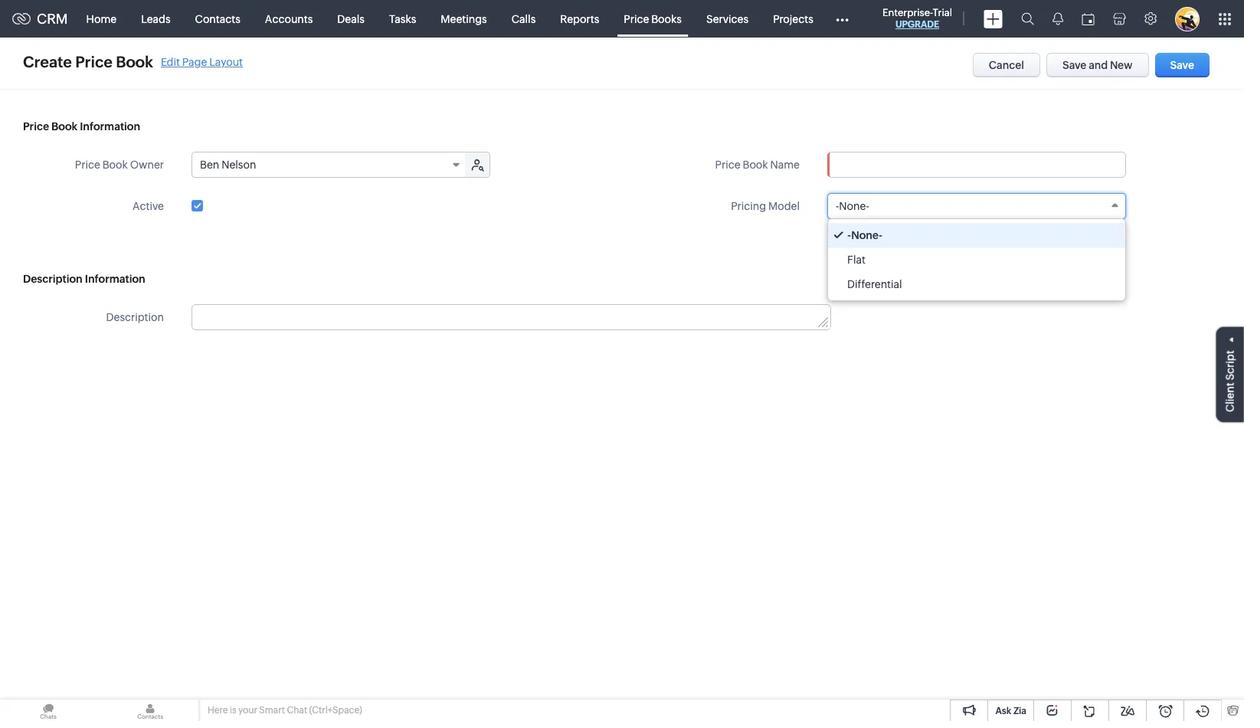 Task type: vqa. For each thing, say whether or not it's contained in the screenshot.
Enterprise-
yes



Task type: describe. For each thing, give the bounding box(es) containing it.
name
[[771, 159, 800, 171]]

list box containing -none-
[[829, 219, 1126, 300]]

cancel
[[989, 59, 1025, 71]]

profile image
[[1176, 7, 1200, 31]]

cancel button
[[973, 53, 1041, 77]]

leads link
[[129, 0, 183, 37]]

save and new button
[[1047, 53, 1149, 77]]

description information
[[23, 273, 145, 285]]

contacts image
[[102, 700, 199, 721]]

new
[[1111, 59, 1133, 71]]

1 vertical spatial information
[[85, 273, 145, 285]]

enterprise-trial upgrade
[[883, 7, 953, 30]]

ben
[[200, 159, 219, 171]]

price for price book name
[[716, 159, 741, 171]]

create price book edit page layout
[[23, 53, 243, 71]]

differential
[[848, 278, 903, 291]]

tasks
[[389, 13, 416, 25]]

- inside "field"
[[836, 200, 840, 212]]

services link
[[694, 0, 761, 37]]

client script
[[1225, 350, 1237, 412]]

reports
[[561, 13, 600, 25]]

none- inside -none- option
[[852, 229, 883, 241]]

Other Modules field
[[826, 7, 859, 31]]

create menu image
[[984, 10, 1003, 28]]

pricing
[[731, 200, 767, 212]]

upgrade
[[896, 19, 940, 30]]

page
[[182, 56, 207, 68]]

signals image
[[1053, 12, 1064, 25]]

price book owner
[[75, 159, 164, 171]]

chats image
[[0, 700, 97, 721]]

accounts link
[[253, 0, 325, 37]]

leads
[[141, 13, 171, 25]]

book for price book owner
[[102, 159, 128, 171]]

save and new
[[1063, 59, 1133, 71]]

deals
[[338, 13, 365, 25]]

projects link
[[761, 0, 826, 37]]

calendar image
[[1082, 13, 1095, 25]]

zia
[[1014, 706, 1027, 717]]

ask zia
[[996, 706, 1027, 717]]

contacts link
[[183, 0, 253, 37]]

price for price books
[[624, 13, 649, 25]]

crm
[[37, 11, 68, 27]]

meetings
[[441, 13, 487, 25]]

here
[[208, 705, 228, 716]]

price books link
[[612, 0, 694, 37]]

search image
[[1022, 12, 1035, 25]]

here is your smart chat (ctrl+space)
[[208, 705, 362, 716]]

-None- field
[[828, 193, 1127, 219]]

profile element
[[1167, 0, 1210, 37]]

none- inside -none- "field"
[[840, 200, 870, 212]]

price book information
[[23, 120, 140, 133]]

layout
[[209, 56, 243, 68]]

description for description
[[106, 311, 164, 323]]

reports link
[[548, 0, 612, 37]]

pricing model
[[731, 200, 800, 212]]



Task type: locate. For each thing, give the bounding box(es) containing it.
book for price book information
[[51, 120, 78, 133]]

nelson
[[222, 159, 256, 171]]

and
[[1089, 59, 1109, 71]]

book down create
[[51, 120, 78, 133]]

price for price book owner
[[75, 159, 100, 171]]

is
[[230, 705, 237, 716]]

price books
[[624, 13, 682, 25]]

-
[[836, 200, 840, 212], [848, 229, 852, 241]]

1 vertical spatial -none-
[[848, 229, 883, 241]]

(ctrl+space)
[[309, 705, 362, 716]]

1 save from the left
[[1063, 59, 1087, 71]]

1 vertical spatial -
[[848, 229, 852, 241]]

contacts
[[195, 13, 241, 25]]

deals link
[[325, 0, 377, 37]]

-none- option
[[829, 223, 1126, 248]]

book for price book name
[[743, 159, 769, 171]]

price down home
[[75, 53, 113, 71]]

list box
[[829, 219, 1126, 300]]

price left books
[[624, 13, 649, 25]]

save for save
[[1171, 59, 1195, 71]]

Ben Nelson field
[[192, 153, 467, 177]]

home link
[[74, 0, 129, 37]]

trial
[[933, 7, 953, 18]]

0 vertical spatial -none-
[[836, 200, 870, 212]]

smart
[[259, 705, 285, 716]]

book left the name
[[743, 159, 769, 171]]

ask
[[996, 706, 1012, 717]]

your
[[238, 705, 257, 716]]

price for price book information
[[23, 120, 49, 133]]

price down create
[[23, 120, 49, 133]]

book left edit at the left top of page
[[116, 53, 153, 71]]

book left owner
[[102, 159, 128, 171]]

home
[[86, 13, 117, 25]]

1 vertical spatial description
[[106, 311, 164, 323]]

signals element
[[1044, 0, 1073, 38]]

chat
[[287, 705, 307, 716]]

none-
[[840, 200, 870, 212], [852, 229, 883, 241]]

0 vertical spatial none-
[[840, 200, 870, 212]]

price book name
[[716, 159, 800, 171]]

save left and
[[1063, 59, 1087, 71]]

None text field
[[828, 152, 1127, 178], [192, 305, 831, 330], [828, 152, 1127, 178], [192, 305, 831, 330]]

2 save from the left
[[1171, 59, 1195, 71]]

-none- inside option
[[848, 229, 883, 241]]

information
[[80, 120, 140, 133], [85, 273, 145, 285]]

save for save and new
[[1063, 59, 1087, 71]]

1 horizontal spatial -
[[848, 229, 852, 241]]

create
[[23, 53, 72, 71]]

differential option
[[829, 272, 1126, 297]]

create menu element
[[975, 0, 1013, 37]]

script
[[1225, 350, 1237, 380]]

1 vertical spatial none-
[[852, 229, 883, 241]]

accounts
[[265, 13, 313, 25]]

projects
[[774, 13, 814, 25]]

-none-
[[836, 200, 870, 212], [848, 229, 883, 241]]

book
[[116, 53, 153, 71], [51, 120, 78, 133], [102, 159, 128, 171], [743, 159, 769, 171]]

description for description information
[[23, 273, 83, 285]]

- up 'flat'
[[848, 229, 852, 241]]

search element
[[1013, 0, 1044, 38]]

services
[[707, 13, 749, 25]]

enterprise-
[[883, 7, 933, 18]]

price
[[624, 13, 649, 25], [75, 53, 113, 71], [23, 120, 49, 133], [75, 159, 100, 171], [716, 159, 741, 171]]

0 horizontal spatial description
[[23, 273, 83, 285]]

save
[[1063, 59, 1087, 71], [1171, 59, 1195, 71]]

description
[[23, 273, 83, 285], [106, 311, 164, 323]]

tasks link
[[377, 0, 429, 37]]

calls link
[[500, 0, 548, 37]]

flat option
[[829, 248, 1126, 272]]

meetings link
[[429, 0, 500, 37]]

ben nelson
[[200, 159, 256, 171]]

1 horizontal spatial save
[[1171, 59, 1195, 71]]

- inside option
[[848, 229, 852, 241]]

0 vertical spatial information
[[80, 120, 140, 133]]

0 vertical spatial description
[[23, 273, 83, 285]]

save button
[[1156, 53, 1210, 77]]

-none- inside "field"
[[836, 200, 870, 212]]

save down profile element at the top
[[1171, 59, 1195, 71]]

price up pricing
[[716, 159, 741, 171]]

crm link
[[12, 11, 68, 27]]

client
[[1225, 382, 1237, 412]]

flat
[[848, 254, 866, 266]]

price down price book information
[[75, 159, 100, 171]]

owner
[[130, 159, 164, 171]]

0 horizontal spatial save
[[1063, 59, 1087, 71]]

calls
[[512, 13, 536, 25]]

0 vertical spatial -
[[836, 200, 840, 212]]

active
[[133, 200, 164, 212]]

1 horizontal spatial description
[[106, 311, 164, 323]]

edit page layout link
[[161, 56, 243, 68]]

edit
[[161, 56, 180, 68]]

- right model
[[836, 200, 840, 212]]

books
[[652, 13, 682, 25]]

0 horizontal spatial -
[[836, 200, 840, 212]]

model
[[769, 200, 800, 212]]



